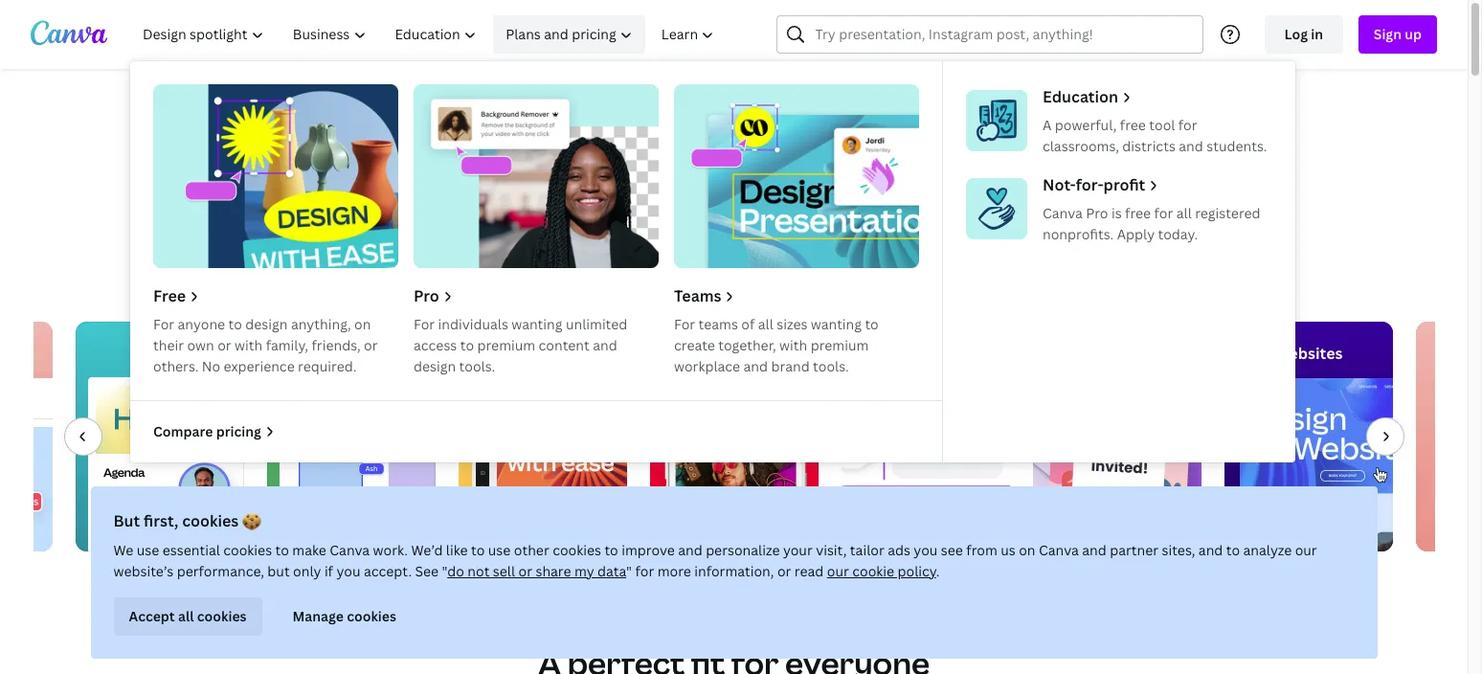 Task type: vqa. For each thing, say whether or not it's contained in the screenshot.
images.
no



Task type: locate. For each thing, give the bounding box(es) containing it.
access
[[414, 336, 457, 354]]

if
[[324, 562, 333, 580]]

up
[[1405, 25, 1422, 43], [715, 262, 732, 281]]

for inside for teams of all sizes wanting to create together, with premium workplace and brand tools.
[[674, 315, 695, 333]]

1 " from the left
[[442, 562, 447, 580]]

for up their
[[153, 315, 174, 333]]

and right designs
[[851, 201, 888, 228]]

cookie
[[852, 562, 894, 580]]

with inside for teams of all sizes wanting to create together, with premium workplace and brand tools.
[[779, 336, 807, 354]]

all inside button
[[178, 607, 194, 625]]

for right tool
[[1178, 116, 1197, 134]]

1 horizontal spatial create
[[674, 336, 715, 354]]

print
[[1002, 201, 1049, 228]]

2 horizontal spatial all
[[1176, 204, 1192, 222]]

2 for from the left
[[414, 315, 435, 333]]

our down visit,
[[827, 562, 849, 580]]

pro
[[1086, 204, 1108, 222], [414, 285, 439, 306]]

0 horizontal spatial on
[[354, 315, 371, 333]]

premium left videos
[[811, 336, 869, 354]]

1 horizontal spatial design
[[414, 357, 456, 375]]

0 horizontal spatial share
[[536, 562, 571, 580]]

sign
[[1374, 25, 1402, 43], [684, 262, 712, 281]]

0 vertical spatial all
[[1176, 204, 1192, 222]]

do not sell or share my data " for more information, or read our cookie policy .
[[447, 562, 940, 580]]

not
[[468, 562, 490, 580]]

others.
[[153, 357, 199, 375]]

compare pricing
[[153, 422, 261, 440]]

1 horizontal spatial share
[[918, 201, 971, 228]]

1 horizontal spatial pro
[[1086, 204, 1108, 222]]

1 horizontal spatial for
[[414, 315, 435, 333]]

to inside for teams of all sizes wanting to create together, with premium workplace and brand tools.
[[865, 315, 879, 333]]

for up access
[[414, 315, 435, 333]]

cookies up my on the left
[[553, 541, 601, 559]]

to up data
[[605, 541, 618, 559]]

create down will
[[581, 201, 643, 228]]

on
[[354, 315, 371, 333], [1019, 541, 1036, 559]]

accept all cookies button
[[113, 597, 262, 636]]

1 vertical spatial share
[[536, 562, 571, 580]]

1 wanting from the left
[[512, 315, 563, 333]]

share down other
[[536, 562, 571, 580]]

professional
[[648, 201, 768, 228]]

1 vertical spatial sign
[[684, 262, 712, 281]]

pro left the 'is'
[[1086, 204, 1108, 222]]

1 horizontal spatial all
[[758, 315, 773, 333]]

up for sign up for free
[[715, 262, 732, 281]]

design down access
[[414, 357, 456, 375]]

sign up teams
[[684, 262, 712, 281]]

all right of
[[758, 315, 773, 333]]

for teams of all sizes wanting to create together, with premium workplace and brand tools.
[[674, 315, 879, 375]]

us
[[1001, 541, 1016, 559]]

for down improve
[[635, 562, 654, 580]]

all
[[1176, 204, 1192, 222], [758, 315, 773, 333], [178, 607, 194, 625]]

tools. down individuals
[[459, 357, 495, 375]]

docs
[[141, 343, 178, 364]]

free
[[153, 285, 186, 306]]

up inside button
[[715, 262, 732, 281]]

1 vertical spatial you
[[914, 541, 938, 559]]

2 premium from the left
[[811, 336, 869, 354]]

2 vertical spatial you
[[336, 562, 360, 580]]

classrooms,
[[1043, 137, 1119, 155]]

for inside for anyone to design anything, on their own or with family, friends, or others. no experience required.
[[153, 315, 174, 333]]

sign up
[[1374, 25, 1422, 43]]

sign inside button
[[684, 262, 712, 281]]

of
[[741, 315, 755, 333]]

on inside for anyone to design anything, on their own or with family, friends, or others. no experience required.
[[354, 315, 371, 333]]

to right sizes
[[865, 315, 879, 333]]

on right us
[[1019, 541, 1036, 559]]

1 vertical spatial create
[[674, 336, 715, 354]]

pricing right 'plans'
[[572, 25, 616, 43]]

1 vertical spatial up
[[715, 262, 732, 281]]

log in button
[[1264, 15, 1343, 54]]

0 vertical spatial create
[[581, 201, 643, 228]]

you up policy
[[914, 541, 938, 559]]

to down individuals
[[460, 336, 474, 354]]

0 horizontal spatial all
[[178, 607, 194, 625]]

1 horizontal spatial "
[[626, 562, 632, 580]]

for inside for individuals wanting unlimited access to premium content and design tools.
[[414, 315, 435, 333]]

0 horizontal spatial premium
[[477, 336, 535, 354]]

2 vertical spatial free
[[758, 262, 784, 281]]

share down today?
[[918, 201, 971, 228]]

create up workplace at the left bottom of the page
[[674, 336, 715, 354]]

1 horizontal spatial our
[[1295, 541, 1317, 559]]

to
[[556, 201, 577, 228], [893, 201, 913, 228], [228, 315, 242, 333], [865, 315, 879, 333], [460, 336, 474, 354], [275, 541, 289, 559], [471, 541, 485, 559], [605, 541, 618, 559], [1226, 541, 1240, 559]]

a powerful, free tool for classrooms, districts and students.
[[1043, 116, 1267, 155]]

and down unlimited
[[593, 336, 617, 354]]

2 horizontal spatial for
[[674, 315, 695, 333]]

" right see
[[442, 562, 447, 580]]

design up designs
[[730, 114, 877, 176]]

0 horizontal spatial "
[[442, 562, 447, 580]]

required.
[[298, 357, 357, 375]]

premium
[[477, 336, 535, 354], [811, 336, 869, 354]]

0 horizontal spatial our
[[827, 562, 849, 580]]

1 tools. from the left
[[459, 357, 495, 375]]

do not sell or share my data link
[[447, 562, 626, 580]]

design inside for individuals wanting unlimited access to premium content and design tools.
[[414, 357, 456, 375]]

pricing
[[572, 25, 616, 43], [216, 422, 261, 440]]

3 for from the left
[[674, 315, 695, 333]]

today?
[[886, 114, 1048, 176]]

and
[[544, 25, 568, 43], [1179, 137, 1203, 155], [851, 201, 888, 228], [593, 336, 617, 354], [744, 357, 768, 375], [678, 541, 702, 559], [1082, 541, 1107, 559], [1199, 541, 1223, 559]]

but
[[113, 510, 140, 531]]

0 horizontal spatial sign
[[684, 262, 712, 281]]

from
[[966, 541, 998, 559]]

to right designs
[[893, 201, 913, 228]]

0 vertical spatial sign
[[1374, 25, 1402, 43]]

0 horizontal spatial tools.
[[459, 357, 495, 375]]

"
[[442, 562, 447, 580], [626, 562, 632, 580]]

tool
[[1149, 116, 1175, 134]]

you
[[635, 114, 720, 176], [914, 541, 938, 559], [336, 562, 360, 580]]

canva
[[357, 201, 418, 228], [1043, 204, 1083, 222], [330, 541, 370, 559], [1039, 541, 1079, 559]]

sign inside button
[[1374, 25, 1402, 43]]

and down together,
[[744, 357, 768, 375]]

0 vertical spatial you
[[635, 114, 720, 176]]

teams
[[674, 285, 721, 306]]

sign right in
[[1374, 25, 1402, 43]]

canva up if
[[330, 541, 370, 559]]

premium inside for individuals wanting unlimited access to premium content and design tools.
[[477, 336, 535, 354]]

for up today.
[[1154, 204, 1173, 222]]

for up of
[[735, 262, 754, 281]]

pro up access
[[414, 285, 439, 306]]

0 horizontal spatial you
[[336, 562, 360, 580]]

design up the family,
[[245, 315, 288, 333]]

free up sizes
[[758, 262, 784, 281]]

" down improve
[[626, 562, 632, 580]]

plans
[[506, 25, 541, 43]]

free up apply
[[1125, 204, 1151, 222]]

your
[[783, 541, 813, 559]]

registered
[[1195, 204, 1261, 222]]

1 premium from the left
[[477, 336, 535, 354]]

personalize
[[706, 541, 780, 559]]

on up whiteboards
[[354, 315, 371, 333]]

or
[[976, 201, 997, 228], [217, 336, 231, 354], [364, 336, 378, 354], [518, 562, 532, 580], [777, 562, 791, 580]]

all up today.
[[1176, 204, 1192, 222]]

you up professional
[[635, 114, 720, 176]]

compare
[[153, 422, 213, 440]]

0 horizontal spatial wanting
[[512, 315, 563, 333]]

0 vertical spatial pro
[[1086, 204, 1108, 222]]

use
[[137, 541, 159, 559], [488, 541, 511, 559]]

with up experience
[[235, 336, 263, 354]]

1 horizontal spatial with
[[779, 336, 807, 354]]

to right the easy
[[556, 201, 577, 228]]

we use essential cookies to make canva work. we'd like to use other cookies to improve and personalize your visit, tailor ads you see from us on canva and partner sites, and to analyze our website's performance, but only if you accept. see "
[[113, 541, 1317, 580]]

not-for-profit
[[1043, 174, 1145, 195]]

None search field
[[777, 15, 1203, 54]]

districts
[[1122, 137, 1176, 155]]

accept.
[[364, 562, 412, 580]]

with
[[235, 336, 263, 354], [779, 336, 807, 354]]

tools. right brand
[[813, 357, 849, 375]]

1 horizontal spatial premium
[[811, 336, 869, 354]]

see
[[941, 541, 963, 559]]

to right anyone
[[228, 315, 242, 333]]

2 " from the left
[[626, 562, 632, 580]]

or right sell
[[518, 562, 532, 580]]

all right accept
[[178, 607, 194, 625]]

2 wanting from the left
[[811, 315, 862, 333]]

0 horizontal spatial up
[[715, 262, 732, 281]]

1 horizontal spatial on
[[1019, 541, 1036, 559]]

1 vertical spatial design
[[245, 315, 288, 333]]

0 vertical spatial up
[[1405, 25, 1422, 43]]

use up sell
[[488, 541, 511, 559]]

them.
[[1054, 201, 1110, 228]]

with down sizes
[[779, 336, 807, 354]]

anyone
[[178, 315, 225, 333]]

with inside for anyone to design anything, on their own or with family, friends, or others. no experience required.
[[235, 336, 263, 354]]

or right friends,
[[364, 336, 378, 354]]

more
[[657, 562, 691, 580]]

with for free
[[235, 336, 263, 354]]

2 vertical spatial design
[[414, 357, 456, 375]]

0 vertical spatial free
[[1120, 116, 1146, 134]]

1 horizontal spatial wanting
[[811, 315, 862, 333]]

free inside button
[[758, 262, 784, 281]]

partner
[[1110, 541, 1159, 559]]

design
[[730, 114, 877, 176], [245, 315, 288, 333], [414, 357, 456, 375]]

up inside button
[[1405, 25, 1422, 43]]

2 tools. from the left
[[813, 357, 849, 375]]

1 vertical spatial pro
[[414, 285, 439, 306]]

our
[[1295, 541, 1317, 559], [827, 562, 849, 580]]

1 with from the left
[[235, 336, 263, 354]]

0 horizontal spatial pricing
[[216, 422, 261, 440]]

pricing inside plans and pricing popup button
[[572, 25, 616, 43]]

pro inside canva pro is free for all registered nonprofits. apply today.
[[1086, 204, 1108, 222]]

our right analyze
[[1295, 541, 1317, 559]]

cookies down 🍪
[[223, 541, 272, 559]]

1 vertical spatial pricing
[[216, 422, 261, 440]]

0 vertical spatial on
[[354, 315, 371, 333]]

wanting
[[512, 315, 563, 333], [811, 315, 862, 333]]

and inside popup button
[[544, 25, 568, 43]]

0 horizontal spatial use
[[137, 541, 159, 559]]

0 horizontal spatial for
[[153, 315, 174, 333]]

you right if
[[336, 562, 360, 580]]

1 horizontal spatial sign
[[1374, 25, 1402, 43]]

2 with from the left
[[779, 336, 807, 354]]

1 horizontal spatial tools.
[[813, 357, 849, 375]]

and right 'plans'
[[544, 25, 568, 43]]

or left print at the right of the page
[[976, 201, 997, 228]]

design inside for anyone to design anything, on their own or with family, friends, or others. no experience required.
[[245, 315, 288, 333]]

manage cookies
[[293, 607, 396, 625]]

0 vertical spatial our
[[1295, 541, 1317, 559]]

1 vertical spatial free
[[1125, 204, 1151, 222]]

all inside for teams of all sizes wanting to create together, with premium workplace and brand tools.
[[758, 315, 773, 333]]

for down teams
[[674, 315, 695, 333]]

makes
[[422, 201, 484, 228]]

1 for from the left
[[153, 315, 174, 333]]

or right own
[[217, 336, 231, 354]]

0 vertical spatial pricing
[[572, 25, 616, 43]]

wanting up presentations
[[512, 315, 563, 333]]

free up districts on the top right of page
[[1120, 116, 1146, 134]]

websites
[[1274, 343, 1342, 364]]

read
[[795, 562, 824, 580]]

for
[[153, 315, 174, 333], [414, 315, 435, 333], [674, 315, 695, 333]]

wanting right sizes
[[811, 315, 862, 333]]

make
[[292, 541, 326, 559]]

0 horizontal spatial design
[[245, 315, 288, 333]]

1 horizontal spatial you
[[635, 114, 720, 176]]

Try presentation, Instagram post, anything! search field
[[815, 16, 1191, 53]]

use up 'website's'
[[137, 541, 159, 559]]

1 horizontal spatial up
[[1405, 25, 1422, 43]]

canva up nonprofits. on the top of the page
[[1043, 204, 1083, 222]]

1 vertical spatial all
[[758, 315, 773, 333]]

1 horizontal spatial pricing
[[572, 25, 616, 43]]

0 vertical spatial share
[[918, 201, 971, 228]]

0 vertical spatial design
[[730, 114, 877, 176]]

2 horizontal spatial you
[[914, 541, 938, 559]]

free inside canva pro is free for all registered nonprofits. apply today.
[[1125, 204, 1151, 222]]

0 horizontal spatial with
[[235, 336, 263, 354]]

premium down individuals
[[477, 336, 535, 354]]

2 horizontal spatial design
[[730, 114, 877, 176]]

pricing right compare
[[216, 422, 261, 440]]

top level navigation element
[[130, 15, 1295, 462]]

1 horizontal spatial use
[[488, 541, 511, 559]]

experience
[[224, 357, 295, 375]]

create
[[581, 201, 643, 228], [674, 336, 715, 354]]

to left analyze
[[1226, 541, 1240, 559]]

for
[[1178, 116, 1197, 134], [1154, 204, 1173, 222], [735, 262, 754, 281], [635, 562, 654, 580]]

and right districts on the top right of page
[[1179, 137, 1203, 155]]

for-
[[1076, 174, 1104, 195]]

designs
[[773, 201, 846, 228]]

easy
[[507, 201, 551, 228]]

premium inside for teams of all sizes wanting to create together, with premium workplace and brand tools.
[[811, 336, 869, 354]]

is
[[1112, 204, 1122, 222]]

2 vertical spatial all
[[178, 607, 194, 625]]

design for today?
[[730, 114, 877, 176]]

education
[[1043, 86, 1118, 107]]

sign for sign up for free
[[684, 262, 712, 281]]

1 vertical spatial on
[[1019, 541, 1036, 559]]

improve
[[622, 541, 675, 559]]



Task type: describe. For each thing, give the bounding box(es) containing it.
students.
[[1207, 137, 1267, 155]]

profit
[[1104, 174, 1145, 195]]

🍪
[[242, 510, 261, 531]]

content
[[539, 336, 590, 354]]

family,
[[266, 336, 308, 354]]

free for canva pro is free for all registered nonprofits. apply today.
[[1125, 204, 1151, 222]]

sign up for free button
[[669, 253, 799, 291]]

plans and pricing menu
[[130, 61, 1295, 462]]

it
[[488, 201, 502, 228]]

only
[[293, 562, 321, 580]]

compare pricing link
[[153, 421, 277, 442]]

their
[[153, 336, 184, 354]]

tools. inside for teams of all sizes wanting to create together, with premium workplace and brand tools.
[[813, 357, 849, 375]]

for inside button
[[735, 262, 754, 281]]

0 horizontal spatial pro
[[414, 285, 439, 306]]

but first, cookies 🍪 dialog
[[90, 486, 1377, 659]]

canva left makes at the left top
[[357, 201, 418, 228]]

for inside but first, cookies 🍪 dialog
[[635, 562, 654, 580]]

and inside a powerful, free tool for classrooms, districts and students.
[[1179, 137, 1203, 155]]

for inside canva pro is free for all registered nonprofits. apply today.
[[1154, 204, 1173, 222]]

but first, cookies 🍪
[[113, 510, 261, 531]]

our inside we use essential cookies to make canva work. we'd like to use other cookies to improve and personalize your visit, tailor ads you see from us on canva and partner sites, and to analyze our website's performance, but only if you accept. see "
[[1295, 541, 1317, 559]]

to up but
[[275, 541, 289, 559]]

cookies down accept. on the left of page
[[347, 607, 396, 625]]

social
[[711, 343, 757, 364]]

with for teams
[[779, 336, 807, 354]]

free for sign up for free
[[758, 262, 784, 281]]

wanting inside for teams of all sizes wanting to create together, with premium workplace and brand tools.
[[811, 315, 862, 333]]

website's
[[113, 562, 174, 580]]

see
[[415, 562, 439, 580]]

accept
[[129, 607, 175, 625]]

what
[[420, 114, 542, 176]]

tools. inside for individuals wanting unlimited access to premium content and design tools.
[[459, 357, 495, 375]]

and up do not sell or share my data " for more information, or read our cookie policy .
[[678, 541, 702, 559]]

not-
[[1043, 174, 1076, 195]]

will
[[552, 114, 625, 176]]

sign up for free
[[684, 262, 784, 281]]

sign for sign up
[[1374, 25, 1402, 43]]

sell
[[493, 562, 515, 580]]

or left read
[[777, 562, 791, 580]]

0 horizontal spatial create
[[581, 201, 643, 228]]

presentations
[[490, 343, 594, 364]]

analyze
[[1243, 541, 1292, 559]]

1 use from the left
[[137, 541, 159, 559]]

work.
[[373, 541, 408, 559]]

canva inside canva pro is free for all registered nonprofits. apply today.
[[1043, 204, 1083, 222]]

canva makes it easy to create professional designs and to share or print them.
[[357, 201, 1110, 228]]

first,
[[144, 510, 178, 531]]

but
[[267, 562, 290, 580]]

up for sign up
[[1405, 25, 1422, 43]]

and left partner
[[1082, 541, 1107, 559]]

apply
[[1117, 225, 1155, 243]]

for for teams
[[674, 315, 695, 333]]

brand
[[771, 357, 810, 375]]

manage cookies button
[[277, 597, 412, 636]]

for inside a powerful, free tool for classrooms, districts and students.
[[1178, 116, 1197, 134]]

ads
[[888, 541, 910, 559]]

other
[[514, 541, 549, 559]]

no
[[202, 357, 220, 375]]

we'd
[[411, 541, 443, 559]]

manage
[[293, 607, 344, 625]]

log
[[1284, 25, 1308, 43]]

plans and pricing button
[[493, 15, 646, 54]]

on inside we use essential cookies to make canva work. we'd like to use other cookies to improve and personalize your visit, tailor ads you see from us on canva and partner sites, and to analyze our website's performance, but only if you accept. see "
[[1019, 541, 1036, 559]]

canva right us
[[1039, 541, 1079, 559]]

sign up button
[[1358, 15, 1437, 54]]

information,
[[694, 562, 774, 580]]

essential
[[163, 541, 220, 559]]

sites,
[[1162, 541, 1195, 559]]

to inside for anyone to design anything, on their own or with family, friends, or others. no experience required.
[[228, 315, 242, 333]]

to inside for individuals wanting unlimited access to premium content and design tools.
[[460, 336, 474, 354]]

cookies up essential
[[182, 510, 239, 531]]

individuals
[[438, 315, 508, 333]]

plans and pricing
[[506, 25, 616, 43]]

a
[[1043, 116, 1052, 134]]

cookies down performance,
[[197, 607, 247, 625]]

create inside for teams of all sizes wanting to create together, with premium workplace and brand tools.
[[674, 336, 715, 354]]

to right like
[[471, 541, 485, 559]]

free inside a powerful, free tool for classrooms, districts and students.
[[1120, 116, 1146, 134]]

nonprofits.
[[1043, 225, 1114, 243]]

wanting inside for individuals wanting unlimited access to premium content and design tools.
[[512, 315, 563, 333]]

and inside for teams of all sizes wanting to create together, with premium workplace and brand tools.
[[744, 357, 768, 375]]

whiteboards
[[303, 343, 399, 364]]

design for anything,
[[245, 315, 288, 333]]

unlimited
[[566, 315, 627, 333]]

log in
[[1284, 25, 1323, 43]]

our cookie policy link
[[827, 562, 936, 580]]

visit,
[[816, 541, 847, 559]]

.
[[936, 562, 940, 580]]

share inside but first, cookies 🍪 dialog
[[536, 562, 571, 580]]

and inside for individuals wanting unlimited access to premium content and design tools.
[[593, 336, 617, 354]]

today.
[[1158, 225, 1198, 243]]

sizes
[[777, 315, 808, 333]]

canva pro is free for all registered nonprofits. apply today.
[[1043, 204, 1261, 243]]

videos
[[900, 343, 951, 364]]

teams
[[699, 315, 738, 333]]

pricing inside compare pricing link
[[216, 422, 261, 440]]

and right sites,
[[1199, 541, 1223, 559]]

" inside we use essential cookies to make canva work. we'd like to use other cookies to improve and personalize your visit, tailor ads you see from us on canva and partner sites, and to analyze our website's performance, but only if you accept. see "
[[442, 562, 447, 580]]

data
[[598, 562, 626, 580]]

for for free
[[153, 315, 174, 333]]

performance,
[[177, 562, 264, 580]]

friends,
[[312, 336, 361, 354]]

for for pro
[[414, 315, 435, 333]]

all inside canva pro is free for all registered nonprofits. apply today.
[[1176, 204, 1192, 222]]

2 use from the left
[[488, 541, 511, 559]]

1 vertical spatial our
[[827, 562, 849, 580]]

workplace
[[674, 357, 740, 375]]

own
[[187, 336, 214, 354]]

anything,
[[291, 315, 351, 333]]

what will you design today?
[[420, 114, 1048, 176]]

we
[[113, 541, 133, 559]]

for individuals wanting unlimited access to premium content and design tools.
[[414, 315, 627, 375]]

powerful,
[[1055, 116, 1117, 134]]



